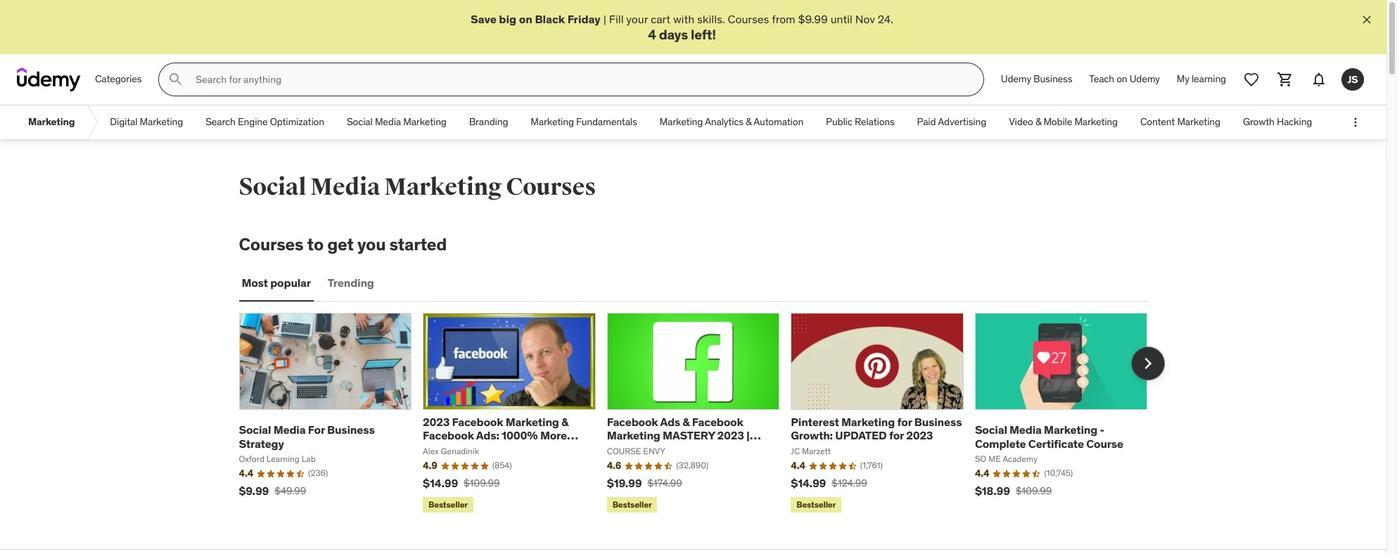 Task type: locate. For each thing, give the bounding box(es) containing it.
2 horizontal spatial courses
[[728, 12, 770, 26]]

| inside the 'facebook ads & facebook marketing mastery 2023 | coursenvy ®'
[[747, 429, 750, 443]]

complete
[[975, 437, 1027, 451]]

js link
[[1337, 63, 1370, 97]]

2 horizontal spatial 2023
[[907, 429, 934, 443]]

facebook ads & facebook marketing mastery 2023 | coursenvy ®
[[607, 415, 750, 456]]

1000%
[[502, 429, 538, 443]]

on right big
[[519, 12, 533, 26]]

social right optimization
[[347, 116, 373, 128]]

$9.99
[[799, 12, 828, 26]]

0 horizontal spatial 2023
[[423, 415, 450, 429]]

js
[[1348, 73, 1359, 86]]

teach on udemy link
[[1081, 63, 1169, 97]]

on
[[519, 12, 533, 26], [1117, 73, 1128, 85]]

2 udemy from the left
[[1130, 73, 1160, 85]]

2023
[[423, 415, 450, 429], [718, 429, 744, 443], [907, 429, 934, 443]]

marketing inside the 'facebook ads & facebook marketing mastery 2023 | coursenvy ®'
[[607, 429, 661, 443]]

2 vertical spatial courses
[[239, 234, 304, 256]]

media inside social media for business strategy
[[274, 423, 306, 437]]

coursenvy
[[607, 442, 662, 456]]

business inside pinterest marketing for business growth: updated for 2023
[[915, 415, 962, 429]]

content marketing
[[1141, 116, 1221, 128]]

paid advertising
[[918, 116, 987, 128]]

my learning link
[[1169, 63, 1235, 97]]

growth left hacking
[[1244, 116, 1275, 128]]

your
[[627, 12, 648, 26]]

marketing left arrow pointing to subcategory menu links 'icon'
[[28, 116, 75, 128]]

mobile
[[1044, 116, 1073, 128]]

media for social media marketing - complete certificate course
[[1010, 423, 1042, 437]]

& right video
[[1036, 116, 1042, 128]]

courses
[[728, 12, 770, 26], [506, 173, 596, 202], [239, 234, 304, 256]]

1 vertical spatial growth
[[423, 442, 462, 456]]

marketing left ®
[[607, 429, 661, 443]]

facebook
[[452, 415, 503, 429], [607, 415, 658, 429], [692, 415, 744, 429], [423, 429, 474, 443]]

0 vertical spatial growth
[[1244, 116, 1275, 128]]

analytics
[[705, 116, 744, 128]]

pinterest
[[791, 415, 839, 429]]

2023 inside pinterest marketing for business growth: updated for 2023
[[907, 429, 934, 443]]

| inside save big on black friday | fill your cart with skills. courses from $9.99 until nov 24. 4 days left!
[[604, 12, 607, 26]]

marketing link
[[17, 106, 86, 139]]

digital marketing
[[110, 116, 183, 128]]

search
[[206, 116, 236, 128]]

udemy image
[[17, 68, 81, 92]]

0 horizontal spatial |
[[604, 12, 607, 26]]

udemy left my
[[1130, 73, 1160, 85]]

2023 facebook marketing & facebook ads: 1000% more growth link
[[423, 415, 578, 456]]

save big on black friday | fill your cart with skills. courses from $9.99 until nov 24. 4 days left!
[[471, 12, 894, 43]]

0 vertical spatial on
[[519, 12, 533, 26]]

marketing right pinterest
[[842, 415, 895, 429]]

growth
[[1244, 116, 1275, 128], [423, 442, 462, 456]]

& right ads
[[683, 415, 690, 429]]

social left for
[[239, 423, 271, 437]]

2023 left ads:
[[423, 415, 450, 429]]

2023 right mastery
[[718, 429, 744, 443]]

1 horizontal spatial courses
[[506, 173, 596, 202]]

next image
[[1137, 353, 1160, 375]]

0 horizontal spatial udemy
[[1001, 73, 1032, 85]]

marketing left analytics
[[660, 116, 703, 128]]

public relations link
[[815, 106, 906, 139]]

0 horizontal spatial business
[[327, 423, 375, 437]]

social for social media for business strategy
[[239, 423, 271, 437]]

& inside the 'facebook ads & facebook marketing mastery 2023 | coursenvy ®'
[[683, 415, 690, 429]]

submit search image
[[168, 71, 185, 88]]

1 vertical spatial |
[[747, 429, 750, 443]]

udemy business
[[1001, 73, 1073, 85]]

0 horizontal spatial growth
[[423, 442, 462, 456]]

to
[[307, 234, 324, 256]]

more subcategory menu links image
[[1349, 116, 1363, 130]]

teach
[[1090, 73, 1115, 85]]

social inside social media marketing - complete certificate course
[[975, 423, 1008, 437]]

for
[[898, 415, 912, 429], [890, 429, 904, 443]]

|
[[604, 12, 607, 26], [747, 429, 750, 443]]

marketing inside pinterest marketing for business growth: updated for 2023
[[842, 415, 895, 429]]

udemy business link
[[993, 63, 1081, 97]]

Search for anything text field
[[193, 68, 967, 92]]

udemy up video
[[1001, 73, 1032, 85]]

social media for business strategy
[[239, 423, 375, 451]]

courses inside save big on black friday | fill your cart with skills. courses from $9.99 until nov 24. 4 days left!
[[728, 12, 770, 26]]

1 horizontal spatial udemy
[[1130, 73, 1160, 85]]

branding link
[[458, 106, 520, 139]]

public relations
[[826, 116, 895, 128]]

courses to get you started
[[239, 234, 447, 256]]

business for social media for business strategy
[[327, 423, 375, 437]]

growth left ads:
[[423, 442, 462, 456]]

1 horizontal spatial 2023
[[718, 429, 744, 443]]

until
[[831, 12, 853, 26]]

marketing left -
[[1045, 423, 1098, 437]]

udemy inside "teach on udemy" link
[[1130, 73, 1160, 85]]

social down search engine optimization link
[[239, 173, 306, 202]]

udemy
[[1001, 73, 1032, 85], [1130, 73, 1160, 85]]

& inside "link"
[[746, 116, 752, 128]]

1 udemy from the left
[[1001, 73, 1032, 85]]

content marketing link
[[1130, 106, 1232, 139]]

| left fill
[[604, 12, 607, 26]]

media
[[375, 116, 401, 128], [310, 173, 380, 202], [274, 423, 306, 437], [1010, 423, 1042, 437]]

social media marketing - complete certificate course link
[[975, 423, 1124, 451]]

& right the 1000%
[[562, 415, 569, 429]]

on right teach
[[1117, 73, 1128, 85]]

2023 inside the 'facebook ads & facebook marketing mastery 2023 | coursenvy ®'
[[718, 429, 744, 443]]

marketing right ads:
[[506, 415, 559, 429]]

my learning
[[1177, 73, 1227, 85]]

most popular
[[242, 276, 311, 290]]

| right mastery
[[747, 429, 750, 443]]

black
[[535, 12, 565, 26]]

learning
[[1192, 73, 1227, 85]]

0 vertical spatial courses
[[728, 12, 770, 26]]

0 vertical spatial |
[[604, 12, 607, 26]]

media inside social media marketing - complete certificate course
[[1010, 423, 1042, 437]]

2023 facebook marketing & facebook ads: 1000% more growth
[[423, 415, 569, 456]]

social left certificate
[[975, 423, 1008, 437]]

left!
[[691, 26, 716, 43]]

& right analytics
[[746, 116, 752, 128]]

you
[[358, 234, 386, 256]]

business inside social media for business strategy
[[327, 423, 375, 437]]

relations
[[855, 116, 895, 128]]

marketing inside social media marketing - complete certificate course
[[1045, 423, 1098, 437]]

1 vertical spatial on
[[1117, 73, 1128, 85]]

1 horizontal spatial business
[[915, 415, 962, 429]]

1 horizontal spatial |
[[747, 429, 750, 443]]

search engine optimization link
[[194, 106, 336, 139]]

1 horizontal spatial growth
[[1244, 116, 1275, 128]]

fundamentals
[[576, 116, 637, 128]]

0 horizontal spatial on
[[519, 12, 533, 26]]

growth inside the 2023 facebook marketing & facebook ads: 1000% more growth
[[423, 442, 462, 456]]

growth:
[[791, 429, 833, 443]]

my
[[1177, 73, 1190, 85]]

course
[[1087, 437, 1124, 451]]

&
[[746, 116, 752, 128], [1036, 116, 1042, 128], [562, 415, 569, 429], [683, 415, 690, 429]]

business
[[1034, 73, 1073, 85], [915, 415, 962, 429], [327, 423, 375, 437]]

marketing
[[28, 116, 75, 128], [140, 116, 183, 128], [403, 116, 447, 128], [531, 116, 574, 128], [660, 116, 703, 128], [1075, 116, 1118, 128], [1178, 116, 1221, 128], [384, 173, 502, 202], [506, 415, 559, 429], [842, 415, 895, 429], [1045, 423, 1098, 437], [607, 429, 661, 443]]

social inside social media for business strategy
[[239, 423, 271, 437]]

carousel element
[[239, 313, 1165, 516]]

2023 right updated
[[907, 429, 934, 443]]

social media marketing - complete certificate course
[[975, 423, 1124, 451]]

mastery
[[663, 429, 715, 443]]

days
[[659, 26, 688, 43]]

1 horizontal spatial on
[[1117, 73, 1128, 85]]

udemy inside udemy business link
[[1001, 73, 1032, 85]]

arrow pointing to subcategory menu links image
[[86, 106, 99, 139]]



Task type: vqa. For each thing, say whether or not it's contained in the screenshot.
build inside the build fun, practical projects
no



Task type: describe. For each thing, give the bounding box(es) containing it.
video
[[1009, 116, 1034, 128]]

updated
[[836, 429, 887, 443]]

fill
[[609, 12, 624, 26]]

on inside save big on black friday | fill your cart with skills. courses from $9.99 until nov 24. 4 days left!
[[519, 12, 533, 26]]

with
[[674, 12, 695, 26]]

most
[[242, 276, 268, 290]]

pinterest marketing for business growth: updated for 2023
[[791, 415, 962, 443]]

media for social media marketing
[[375, 116, 401, 128]]

®
[[665, 442, 674, 456]]

public
[[826, 116, 853, 128]]

marketing fundamentals
[[531, 116, 637, 128]]

most popular button
[[239, 267, 314, 301]]

friday
[[568, 12, 601, 26]]

pinterest marketing for business growth: updated for 2023 link
[[791, 415, 962, 443]]

social for social media marketing
[[347, 116, 373, 128]]

digital marketing link
[[99, 106, 194, 139]]

trending
[[328, 276, 374, 290]]

more
[[540, 429, 567, 443]]

business for pinterest marketing for business growth: updated for 2023
[[915, 415, 962, 429]]

4
[[648, 26, 656, 43]]

video & mobile marketing
[[1009, 116, 1118, 128]]

shopping cart with 0 items image
[[1277, 71, 1294, 88]]

growth hacking
[[1244, 116, 1313, 128]]

2023 inside the 2023 facebook marketing & facebook ads: 1000% more growth
[[423, 415, 450, 429]]

save
[[471, 12, 497, 26]]

branding
[[469, 116, 508, 128]]

social for social media marketing - complete certificate course
[[975, 423, 1008, 437]]

strategy
[[239, 437, 284, 451]]

automation
[[754, 116, 804, 128]]

started
[[390, 234, 447, 256]]

cart
[[651, 12, 671, 26]]

ads:
[[476, 429, 500, 443]]

marketing inside "link"
[[660, 116, 703, 128]]

categories
[[95, 73, 142, 85]]

nov
[[856, 12, 875, 26]]

marketing fundamentals link
[[520, 106, 649, 139]]

social media marketing
[[347, 116, 447, 128]]

social media marketing courses
[[239, 173, 596, 202]]

facebook ads & facebook marketing mastery 2023 | coursenvy ® link
[[607, 415, 761, 456]]

marketing down search for anything 'text field'
[[531, 116, 574, 128]]

marketing analytics & automation link
[[649, 106, 815, 139]]

close image
[[1361, 13, 1375, 27]]

24.
[[878, 12, 894, 26]]

social for social media marketing courses
[[239, 173, 306, 202]]

paid advertising link
[[906, 106, 998, 139]]

for
[[308, 423, 325, 437]]

marketing inside the 2023 facebook marketing & facebook ads: 1000% more growth
[[506, 415, 559, 429]]

from
[[772, 12, 796, 26]]

search engine optimization
[[206, 116, 324, 128]]

social media for business strategy link
[[239, 423, 375, 451]]

wishlist image
[[1244, 71, 1261, 88]]

teach on udemy
[[1090, 73, 1160, 85]]

ads
[[661, 415, 681, 429]]

2 horizontal spatial business
[[1034, 73, 1073, 85]]

content
[[1141, 116, 1176, 128]]

big
[[499, 12, 517, 26]]

marketing right content
[[1178, 116, 1221, 128]]

marketing analytics & automation
[[660, 116, 804, 128]]

engine
[[238, 116, 268, 128]]

media for social media for business strategy
[[274, 423, 306, 437]]

social media marketing link
[[336, 106, 458, 139]]

notifications image
[[1311, 71, 1328, 88]]

media for social media marketing courses
[[310, 173, 380, 202]]

certificate
[[1029, 437, 1085, 451]]

marketing right digital
[[140, 116, 183, 128]]

digital
[[110, 116, 138, 128]]

1 vertical spatial courses
[[506, 173, 596, 202]]

trending button
[[325, 267, 377, 301]]

skills.
[[698, 12, 725, 26]]

optimization
[[270, 116, 324, 128]]

marketing right mobile
[[1075, 116, 1118, 128]]

advertising
[[938, 116, 987, 128]]

popular
[[270, 276, 311, 290]]

marketing up the started at top left
[[384, 173, 502, 202]]

paid
[[918, 116, 936, 128]]

video & mobile marketing link
[[998, 106, 1130, 139]]

& inside the 2023 facebook marketing & facebook ads: 1000% more growth
[[562, 415, 569, 429]]

-
[[1100, 423, 1105, 437]]

get
[[327, 234, 354, 256]]

marketing left branding
[[403, 116, 447, 128]]

categories button
[[87, 63, 150, 97]]

0 horizontal spatial courses
[[239, 234, 304, 256]]



